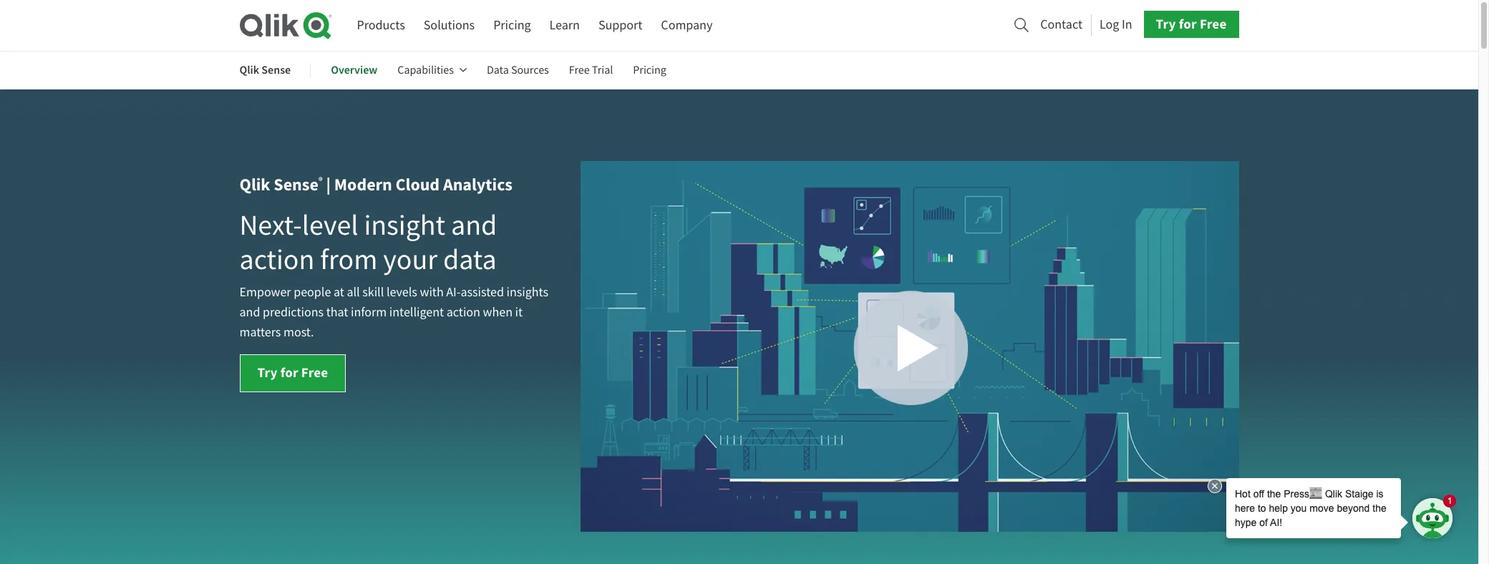 Task type: describe. For each thing, give the bounding box(es) containing it.
assisted
[[461, 284, 504, 301]]

0 horizontal spatial try
[[257, 364, 278, 382]]

with
[[420, 284, 444, 301]]

sense for qlik sense
[[262, 62, 291, 77]]

qlik for qlik sense
[[239, 62, 259, 77]]

company
[[661, 17, 713, 34]]

qlik sense ® | modern cloud analytics
[[239, 173, 513, 196]]

free trial
[[569, 63, 613, 77]]

pricing for bottommost 'pricing' link
[[633, 63, 666, 77]]

matters
[[239, 324, 281, 341]]

solutions link
[[424, 12, 475, 39]]

contact link
[[1040, 13, 1082, 36]]

that
[[326, 304, 348, 321]]

next-level insight and action from your data empower people at all skill levels with ai-assisted insights and predictions that inform intelligent action when it matters most.
[[239, 207, 548, 341]]

levels
[[387, 284, 417, 301]]

try for free for the bottommost try for free link
[[257, 364, 328, 382]]

company link
[[661, 12, 713, 39]]

your
[[383, 241, 438, 278]]

go to the home page. image
[[239, 11, 331, 39]]

skill
[[362, 284, 384, 301]]

1 vertical spatial try for free link
[[239, 354, 346, 392]]

0 horizontal spatial for
[[280, 364, 298, 382]]

next-
[[239, 207, 302, 243]]

trial
[[592, 63, 613, 77]]

learn
[[550, 17, 580, 34]]

log in
[[1100, 16, 1132, 33]]

free for topmost try for free link
[[1200, 15, 1227, 33]]

free for the bottommost try for free link
[[301, 364, 328, 382]]

capabilities link
[[398, 53, 467, 87]]

overview link
[[331, 53, 377, 87]]

qlik main element
[[357, 11, 1239, 39]]

when
[[483, 304, 513, 321]]

try for free for topmost try for free link
[[1156, 15, 1227, 33]]

all
[[347, 284, 360, 301]]

®
[[318, 175, 323, 187]]

inform
[[351, 304, 387, 321]]

0 vertical spatial and
[[451, 207, 497, 243]]

predictions
[[263, 304, 324, 321]]



Task type: vqa. For each thing, say whether or not it's contained in the screenshot.
DATA INTEGRATION & ANALYTICS GLOSSARY - HERO IMAGE
no



Task type: locate. For each thing, give the bounding box(es) containing it.
0 vertical spatial for
[[1179, 15, 1197, 33]]

for inside qlik main 'element'
[[1179, 15, 1197, 33]]

pricing inside qlik main 'element'
[[493, 17, 531, 34]]

try for free link down most.
[[239, 354, 346, 392]]

qlik up 'next-'
[[239, 173, 270, 196]]

log
[[1100, 16, 1119, 33]]

0 horizontal spatial pricing link
[[493, 12, 531, 39]]

0 horizontal spatial and
[[239, 304, 260, 321]]

try inside qlik main 'element'
[[1156, 15, 1176, 33]]

1 vertical spatial pricing
[[633, 63, 666, 77]]

0 vertical spatial qlik
[[239, 62, 259, 77]]

1 vertical spatial pricing link
[[633, 53, 666, 87]]

0 horizontal spatial try for free
[[257, 364, 328, 382]]

pricing
[[493, 17, 531, 34], [633, 63, 666, 77]]

cloud
[[396, 173, 440, 196]]

try down matters
[[257, 364, 278, 382]]

0 vertical spatial try for free
[[1156, 15, 1227, 33]]

1 horizontal spatial try for free link
[[1144, 11, 1239, 38]]

free inside qlik main 'element'
[[1200, 15, 1227, 33]]

action
[[239, 241, 315, 278], [447, 304, 480, 321]]

1 horizontal spatial pricing
[[633, 63, 666, 77]]

2 horizontal spatial free
[[1200, 15, 1227, 33]]

try for free down most.
[[257, 364, 328, 382]]

try for free right in
[[1156, 15, 1227, 33]]

1 vertical spatial menu bar
[[239, 53, 686, 87]]

try for free inside qlik main 'element'
[[1156, 15, 1227, 33]]

1 vertical spatial free
[[569, 63, 590, 77]]

1 horizontal spatial action
[[447, 304, 480, 321]]

products
[[357, 17, 405, 34]]

menu bar inside qlik main 'element'
[[357, 12, 713, 39]]

sense inside "menu bar"
[[262, 62, 291, 77]]

2 qlik from the top
[[239, 173, 270, 196]]

2 vertical spatial free
[[301, 364, 328, 382]]

0 vertical spatial action
[[239, 241, 315, 278]]

free trial link
[[569, 53, 613, 87]]

0 horizontal spatial pricing
[[493, 17, 531, 34]]

1 vertical spatial and
[[239, 304, 260, 321]]

action down ai-
[[447, 304, 480, 321]]

intelligent
[[389, 304, 444, 321]]

1 vertical spatial try
[[257, 364, 278, 382]]

pricing link up data sources link
[[493, 12, 531, 39]]

1 vertical spatial for
[[280, 364, 298, 382]]

and
[[451, 207, 497, 243], [239, 304, 260, 321]]

1 vertical spatial sense
[[274, 173, 318, 196]]

0 vertical spatial sense
[[262, 62, 291, 77]]

products link
[[357, 12, 405, 39]]

0 vertical spatial free
[[1200, 15, 1227, 33]]

pricing link
[[493, 12, 531, 39], [633, 53, 666, 87]]

pricing link inside qlik main 'element'
[[493, 12, 531, 39]]

action up empower
[[239, 241, 315, 278]]

free
[[1200, 15, 1227, 33], [569, 63, 590, 77], [301, 364, 328, 382]]

for
[[1179, 15, 1197, 33], [280, 364, 298, 382]]

solutions
[[424, 17, 475, 34]]

it
[[515, 304, 523, 321]]

0 horizontal spatial action
[[239, 241, 315, 278]]

capabilities
[[398, 63, 454, 77]]

1 horizontal spatial free
[[569, 63, 590, 77]]

data
[[487, 63, 509, 77]]

support
[[598, 17, 642, 34]]

insights
[[506, 284, 548, 301]]

menu bar
[[357, 12, 713, 39], [239, 53, 686, 87]]

qlik for qlik sense ® | modern cloud analytics
[[239, 173, 270, 196]]

0 horizontal spatial try for free link
[[239, 354, 346, 392]]

qlik down go to the home page. image
[[239, 62, 259, 77]]

try right in
[[1156, 15, 1176, 33]]

0 vertical spatial pricing link
[[493, 12, 531, 39]]

pricing up data sources link
[[493, 17, 531, 34]]

1 horizontal spatial and
[[451, 207, 497, 243]]

1 horizontal spatial for
[[1179, 15, 1197, 33]]

try for free
[[1156, 15, 1227, 33], [257, 364, 328, 382]]

try for free link
[[1144, 11, 1239, 38], [239, 354, 346, 392]]

menu bar up sources in the left top of the page
[[357, 12, 713, 39]]

sources
[[511, 63, 549, 77]]

0 vertical spatial menu bar
[[357, 12, 713, 39]]

contact
[[1040, 16, 1082, 33]]

data sources
[[487, 63, 549, 77]]

0 vertical spatial try
[[1156, 15, 1176, 33]]

sense for qlik sense ® | modern cloud analytics
[[274, 173, 318, 196]]

pricing for 'pricing' link in qlik main 'element'
[[493, 17, 531, 34]]

most.
[[284, 324, 314, 341]]

1 vertical spatial qlik
[[239, 173, 270, 196]]

1 horizontal spatial try for free
[[1156, 15, 1227, 33]]

empower
[[239, 284, 291, 301]]

and down analytics
[[451, 207, 497, 243]]

qlik
[[239, 62, 259, 77], [239, 173, 270, 196]]

1 vertical spatial action
[[447, 304, 480, 321]]

sense down go to the home page. image
[[262, 62, 291, 77]]

try for free link right in
[[1144, 11, 1239, 38]]

support link
[[598, 12, 642, 39]]

modern
[[334, 173, 392, 196]]

analytics
[[443, 173, 513, 196]]

data sources link
[[487, 53, 549, 87]]

at
[[334, 284, 344, 301]]

menu bar containing qlik sense
[[239, 53, 686, 87]]

sense left |
[[274, 173, 318, 196]]

|
[[326, 173, 331, 196]]

try
[[1156, 15, 1176, 33], [257, 364, 278, 382]]

learn link
[[550, 12, 580, 39]]

1 horizontal spatial try
[[1156, 15, 1176, 33]]

log in link
[[1100, 13, 1132, 36]]

menu bar containing products
[[357, 12, 713, 39]]

sense
[[262, 62, 291, 77], [274, 173, 318, 196]]

qlik sense
[[239, 62, 291, 77]]

watch video: qlik sense image
[[580, 161, 1239, 532]]

data
[[443, 241, 497, 278]]

free inside "menu bar"
[[569, 63, 590, 77]]

qlik sense link
[[239, 53, 291, 87]]

in
[[1122, 16, 1132, 33]]

ai-
[[446, 284, 461, 301]]

0 horizontal spatial free
[[301, 364, 328, 382]]

insight
[[364, 207, 445, 243]]

1 qlik from the top
[[239, 62, 259, 77]]

1 horizontal spatial pricing link
[[633, 53, 666, 87]]

pricing link right trial
[[633, 53, 666, 87]]

level
[[302, 207, 358, 243]]

1 vertical spatial try for free
[[257, 364, 328, 382]]

people
[[294, 284, 331, 301]]

pricing right trial
[[633, 63, 666, 77]]

menu bar down solutions link
[[239, 53, 686, 87]]

for right in
[[1179, 15, 1197, 33]]

from
[[320, 241, 378, 278]]

and up matters
[[239, 304, 260, 321]]

overview
[[331, 62, 377, 77]]

for down most.
[[280, 364, 298, 382]]

0 vertical spatial pricing
[[493, 17, 531, 34]]

0 vertical spatial try for free link
[[1144, 11, 1239, 38]]



